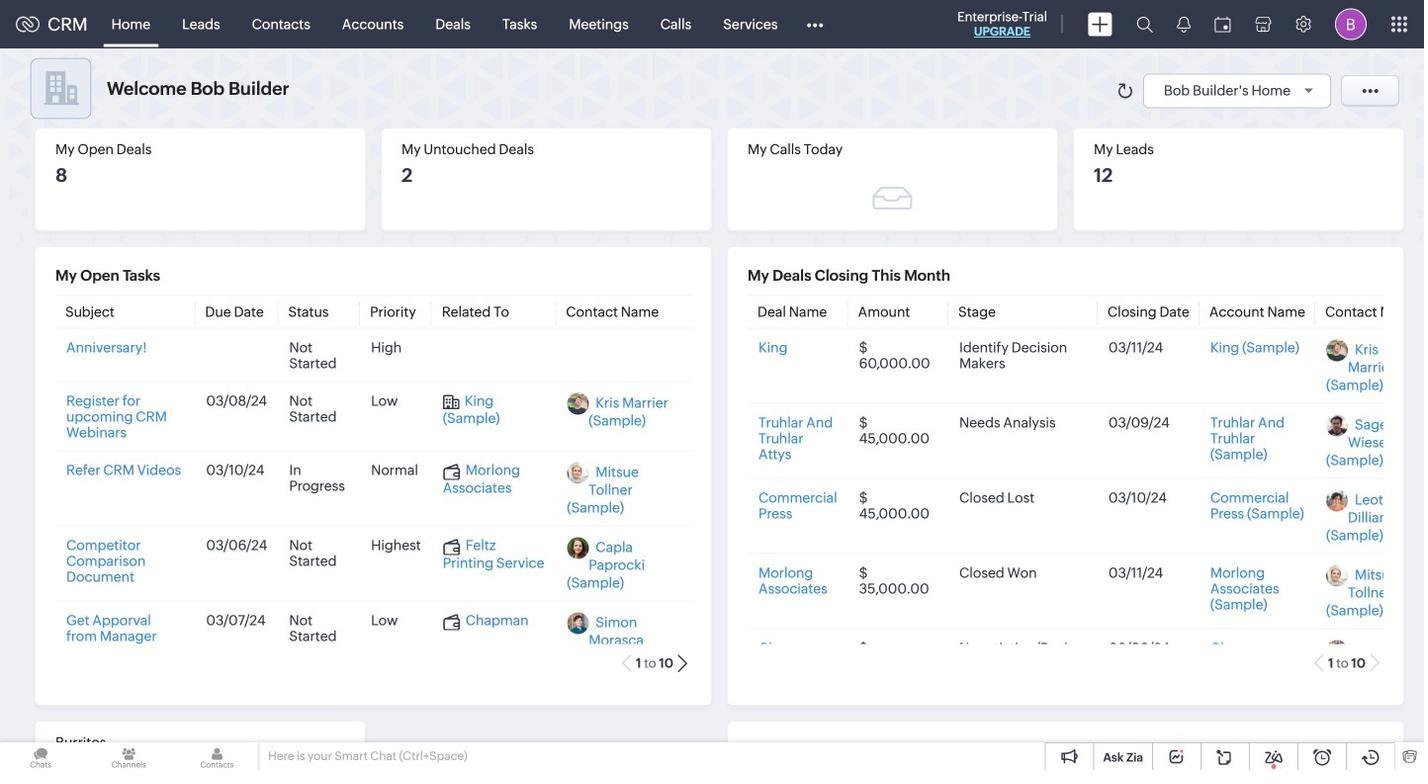 Task type: locate. For each thing, give the bounding box(es) containing it.
signals image
[[1177, 16, 1191, 33]]

signals element
[[1165, 0, 1203, 48]]

Other Modules field
[[794, 8, 836, 40]]

calendar image
[[1215, 16, 1232, 32]]

profile element
[[1324, 0, 1379, 48]]

create menu element
[[1076, 0, 1125, 48]]

logo image
[[16, 16, 40, 32]]



Task type: describe. For each thing, give the bounding box(es) containing it.
profile image
[[1336, 8, 1367, 40]]

channels image
[[88, 743, 170, 771]]

search image
[[1137, 16, 1154, 33]]

create menu image
[[1088, 12, 1113, 36]]

search element
[[1125, 0, 1165, 48]]

chats image
[[0, 743, 81, 771]]

contacts image
[[176, 743, 258, 771]]



Task type: vqa. For each thing, say whether or not it's contained in the screenshot.
Profile icon
yes



